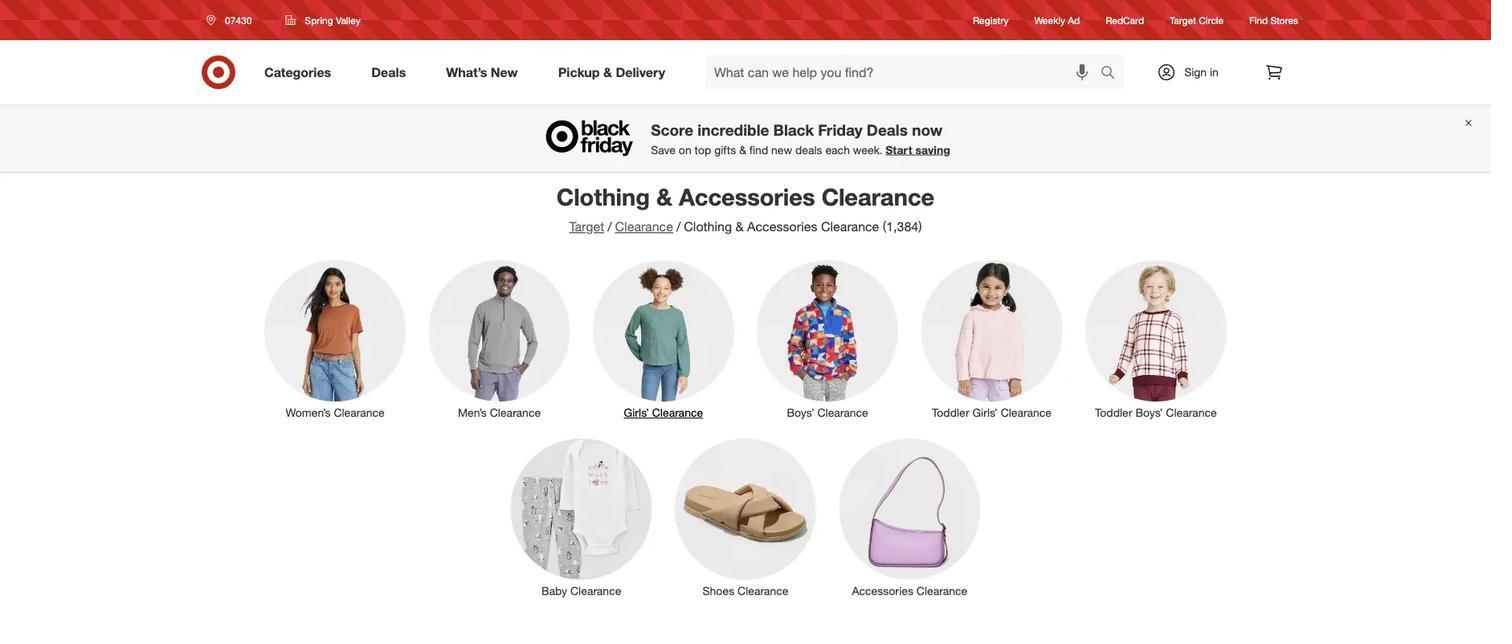 Task type: describe. For each thing, give the bounding box(es) containing it.
toddler boys' clearance link
[[1074, 257, 1239, 421]]

07430 button
[[196, 6, 269, 35]]

2 vertical spatial accessories
[[852, 584, 914, 598]]

valley
[[336, 14, 361, 26]]

pickup
[[558, 64, 600, 80]]

registry link
[[973, 13, 1009, 27]]

target circle
[[1170, 14, 1224, 26]]

clearance inside 'link'
[[334, 406, 385, 420]]

week.
[[853, 143, 883, 157]]

find
[[750, 143, 769, 157]]

women's
[[286, 406, 331, 420]]

1 vertical spatial clothing
[[684, 219, 732, 235]]

clothing & accessories clearance target / clearance / clothing & accessories clearance (1,384)
[[557, 182, 935, 235]]

what's
[[446, 64, 487, 80]]

redcard link
[[1106, 13, 1145, 27]]

2 boys' from the left
[[1136, 406, 1163, 420]]

& up "clearance" link
[[657, 182, 673, 211]]

new
[[772, 143, 793, 157]]

women's clearance
[[286, 406, 385, 420]]

men's clearance
[[458, 406, 541, 420]]

search
[[1094, 66, 1133, 82]]

weekly ad
[[1035, 14, 1080, 26]]

0 vertical spatial deals
[[372, 64, 406, 80]]

save
[[651, 143, 676, 157]]

women's clearance link
[[253, 257, 417, 421]]

pickup & delivery
[[558, 64, 666, 80]]

find stores link
[[1250, 13, 1299, 27]]

target inside clothing & accessories clearance target / clearance / clothing & accessories clearance (1,384)
[[569, 219, 605, 235]]

girls' clearance
[[624, 406, 703, 420]]

0 vertical spatial clothing
[[557, 182, 650, 211]]

1 girls' from the left
[[624, 406, 649, 420]]

black
[[774, 121, 814, 139]]

& inside score incredible black friday deals now save on top gifts & find new deals each week. start saving
[[740, 143, 747, 157]]

(1,384)
[[883, 219, 922, 235]]

deals inside score incredible black friday deals now save on top gifts & find new deals each week. start saving
[[867, 121, 908, 139]]

men's clearance link
[[417, 257, 582, 421]]

boys' inside 'link'
[[787, 406, 815, 420]]

registry
[[973, 14, 1009, 26]]

toddler for toddler boys' clearance
[[1095, 406, 1133, 420]]

sign
[[1185, 65, 1207, 79]]

saving
[[916, 143, 951, 157]]

deals link
[[358, 55, 426, 90]]

each
[[826, 143, 850, 157]]

toddler for toddler girls' clearance
[[932, 406, 970, 420]]

gifts
[[715, 143, 736, 157]]

start
[[886, 143, 913, 157]]

weekly
[[1035, 14, 1066, 26]]

top
[[695, 143, 712, 157]]

categories
[[264, 64, 331, 80]]

& right pickup
[[604, 64, 612, 80]]

ad
[[1068, 14, 1080, 26]]

search button
[[1094, 55, 1133, 93]]

1 / from the left
[[608, 219, 612, 235]]

sign in
[[1185, 65, 1219, 79]]

target circle link
[[1170, 13, 1224, 27]]

0 vertical spatial target
[[1170, 14, 1197, 26]]

now
[[912, 121, 943, 139]]

07430
[[225, 14, 252, 26]]

friday
[[819, 121, 863, 139]]

accessories clearance
[[852, 584, 968, 598]]

toddler girls' clearance
[[932, 406, 1052, 420]]

new
[[491, 64, 518, 80]]

girls' clearance link
[[582, 257, 746, 421]]

clearance link
[[615, 219, 674, 235]]

redcard
[[1106, 14, 1145, 26]]

& down gifts
[[736, 219, 744, 235]]

sign in link
[[1144, 55, 1244, 90]]

delivery
[[616, 64, 666, 80]]

spring
[[305, 14, 333, 26]]



Task type: vqa. For each thing, say whether or not it's contained in the screenshot.
Add
no



Task type: locate. For each thing, give the bounding box(es) containing it.
on
[[679, 143, 692, 157]]

stores
[[1271, 14, 1299, 26]]

&
[[604, 64, 612, 80], [740, 143, 747, 157], [657, 182, 673, 211], [736, 219, 744, 235]]

1 horizontal spatial girls'
[[973, 406, 998, 420]]

target
[[1170, 14, 1197, 26], [569, 219, 605, 235]]

deals
[[796, 143, 823, 157]]

clothing
[[557, 182, 650, 211], [684, 219, 732, 235]]

categories link
[[251, 55, 351, 90]]

weekly ad link
[[1035, 13, 1080, 27]]

1 horizontal spatial toddler
[[1095, 406, 1133, 420]]

baby clearance
[[542, 584, 622, 598]]

what's new
[[446, 64, 518, 80]]

score
[[651, 121, 694, 139]]

shoes clearance
[[703, 584, 789, 598]]

toddler
[[932, 406, 970, 420], [1095, 406, 1133, 420]]

1 vertical spatial deals
[[867, 121, 908, 139]]

0 horizontal spatial target
[[569, 219, 605, 235]]

target link
[[569, 219, 605, 235]]

shoes clearance link
[[664, 436, 828, 600]]

clearance
[[822, 182, 935, 211], [615, 219, 674, 235], [821, 219, 880, 235], [334, 406, 385, 420], [490, 406, 541, 420], [652, 406, 703, 420], [818, 406, 869, 420], [1001, 406, 1052, 420], [1166, 406, 1217, 420], [571, 584, 622, 598], [738, 584, 789, 598], [917, 584, 968, 598]]

0 horizontal spatial /
[[608, 219, 612, 235]]

/ right "clearance" link
[[677, 219, 681, 235]]

spring valley
[[305, 14, 361, 26]]

find stores
[[1250, 14, 1299, 26]]

0 horizontal spatial toddler
[[932, 406, 970, 420]]

pickup & delivery link
[[545, 55, 686, 90]]

1 horizontal spatial deals
[[867, 121, 908, 139]]

deals
[[372, 64, 406, 80], [867, 121, 908, 139]]

find
[[1250, 14, 1268, 26]]

1 vertical spatial target
[[569, 219, 605, 235]]

men's
[[458, 406, 487, 420]]

circle
[[1199, 14, 1224, 26]]

1 vertical spatial accessories
[[748, 219, 818, 235]]

clothing up target link
[[557, 182, 650, 211]]

1 horizontal spatial /
[[677, 219, 681, 235]]

shoes
[[703, 584, 735, 598]]

toddler girls' clearance link
[[910, 257, 1074, 421]]

2 / from the left
[[677, 219, 681, 235]]

2 girls' from the left
[[973, 406, 998, 420]]

toddler boys' clearance
[[1095, 406, 1217, 420]]

0 vertical spatial accessories
[[679, 182, 815, 211]]

score incredible black friday deals now save on top gifts & find new deals each week. start saving
[[651, 121, 951, 157]]

clothing right "clearance" link
[[684, 219, 732, 235]]

baby clearance link
[[500, 436, 664, 600]]

2 toddler from the left
[[1095, 406, 1133, 420]]

baby
[[542, 584, 568, 598]]

accessories
[[679, 182, 815, 211], [748, 219, 818, 235], [852, 584, 914, 598]]

boys'
[[787, 406, 815, 420], [1136, 406, 1163, 420]]

What can we help you find? suggestions appear below search field
[[705, 55, 1105, 90]]

deals left 'what's' on the top of page
[[372, 64, 406, 80]]

girls'
[[624, 406, 649, 420], [973, 406, 998, 420]]

0 horizontal spatial girls'
[[624, 406, 649, 420]]

1 horizontal spatial clothing
[[684, 219, 732, 235]]

accessories clearance link
[[828, 436, 992, 600]]

& left find
[[740, 143, 747, 157]]

/ right target link
[[608, 219, 612, 235]]

1 boys' from the left
[[787, 406, 815, 420]]

clearance inside 'link'
[[818, 406, 869, 420]]

what's new link
[[433, 55, 538, 90]]

1 horizontal spatial target
[[1170, 14, 1197, 26]]

boys' clearance link
[[746, 257, 910, 421]]

0 horizontal spatial deals
[[372, 64, 406, 80]]

1 toddler from the left
[[932, 406, 970, 420]]

boys' clearance
[[787, 406, 869, 420]]

in
[[1210, 65, 1219, 79]]

deals up start
[[867, 121, 908, 139]]

/
[[608, 219, 612, 235], [677, 219, 681, 235]]

1 horizontal spatial boys'
[[1136, 406, 1163, 420]]

target left "clearance" link
[[569, 219, 605, 235]]

incredible
[[698, 121, 769, 139]]

spring valley button
[[275, 6, 371, 35]]

0 horizontal spatial boys'
[[787, 406, 815, 420]]

target left circle
[[1170, 14, 1197, 26]]

0 horizontal spatial clothing
[[557, 182, 650, 211]]



